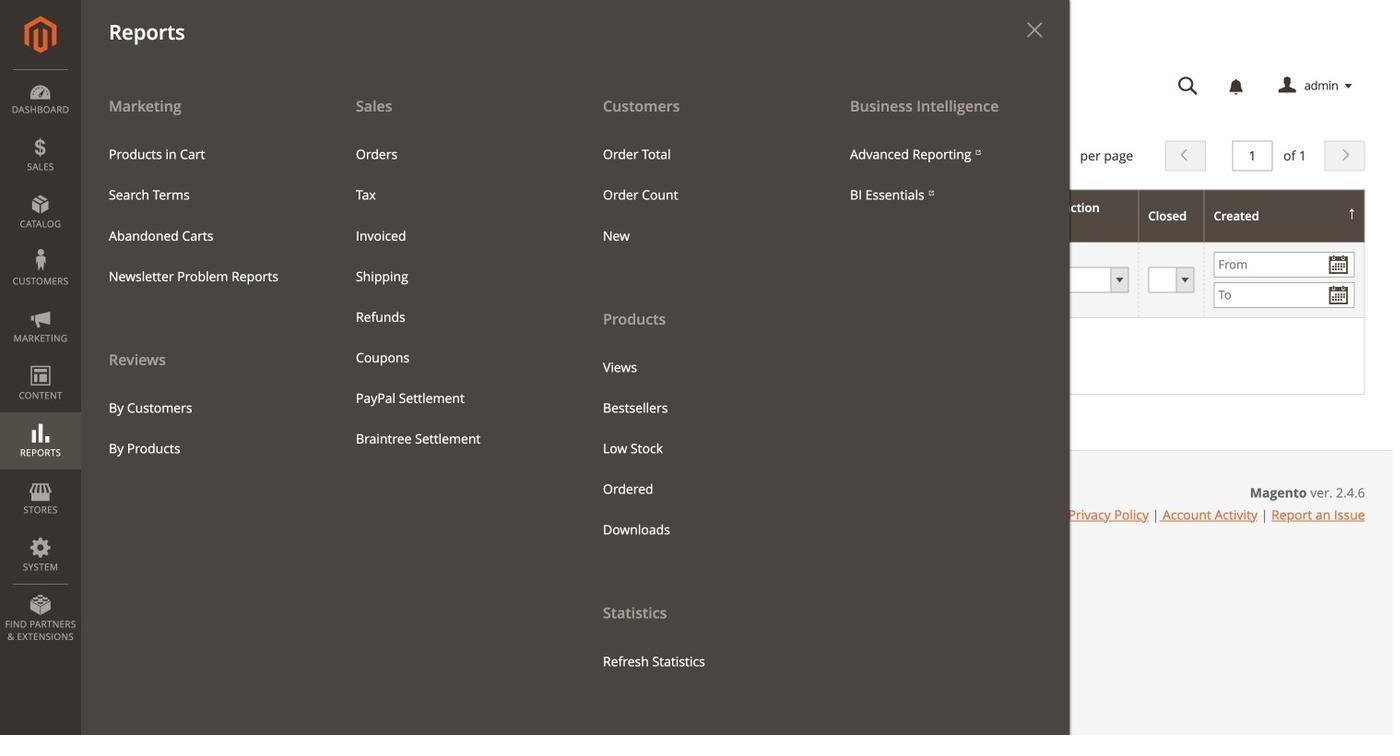 Task type: describe. For each thing, give the bounding box(es) containing it.
from text field for to text field
[[1215, 252, 1356, 278]]

magento admin panel image
[[24, 16, 57, 54]]



Task type: locate. For each thing, give the bounding box(es) containing it.
To text field
[[119, 282, 259, 308]]

1 from text field from the left
[[119, 252, 259, 278]]

menu
[[81, 85, 1070, 735], [81, 85, 328, 469], [576, 85, 823, 682], [95, 134, 315, 297], [342, 134, 562, 459], [589, 134, 809, 256], [837, 134, 1056, 216], [589, 347, 809, 551], [95, 388, 315, 469]]

1 horizontal spatial from text field
[[1215, 252, 1356, 278]]

None text field
[[1233, 141, 1274, 171], [279, 267, 419, 293], [600, 267, 741, 293], [1233, 141, 1274, 171], [279, 267, 419, 293], [600, 267, 741, 293]]

menu bar
[[0, 0, 1070, 735]]

from text field up to text field
[[1215, 252, 1356, 278]]

from text field for to text box
[[119, 252, 259, 278]]

None text field
[[439, 267, 580, 293]]

To text field
[[1215, 282, 1356, 308]]

0 horizontal spatial from text field
[[119, 252, 259, 278]]

2 from text field from the left
[[1215, 252, 1356, 278]]

from text field up to text box
[[119, 252, 259, 278]]

From text field
[[119, 252, 259, 278], [1215, 252, 1356, 278]]



